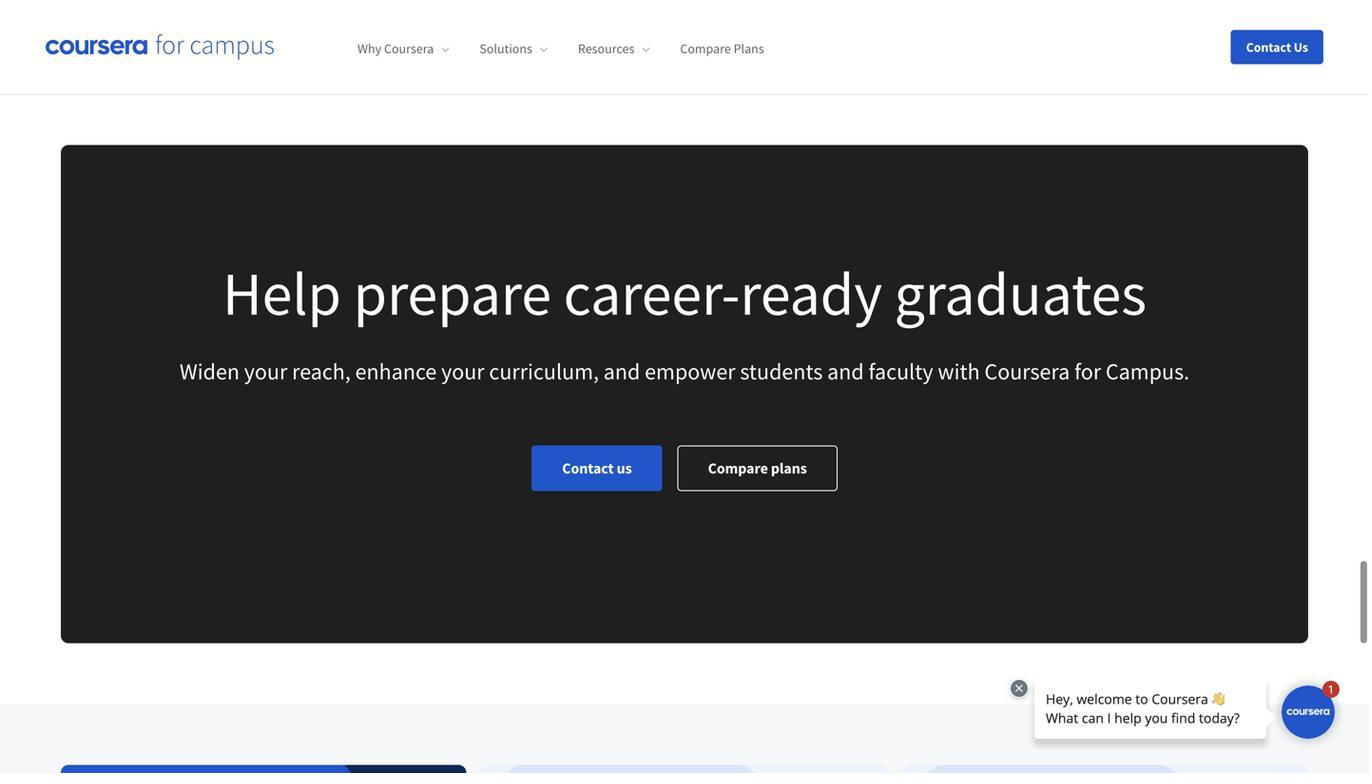 Task type: vqa. For each thing, say whether or not it's contained in the screenshot.
Compare Plans
yes



Task type: locate. For each thing, give the bounding box(es) containing it.
compare
[[680, 40, 731, 57], [708, 459, 768, 478]]

0 horizontal spatial your
[[244, 357, 288, 386]]

curriculum,
[[489, 357, 599, 386]]

widen
[[180, 357, 240, 386]]

compare plans
[[680, 40, 765, 57]]

your
[[244, 357, 288, 386], [441, 357, 485, 386]]

widen your reach, enhance your curriculum, and empower students and faculty with coursera for campus.
[[180, 357, 1190, 386]]

contact inside contact us button
[[1247, 39, 1292, 56]]

coursera right why
[[384, 40, 434, 57]]

why
[[358, 40, 382, 57]]

0 horizontal spatial coursera
[[384, 40, 434, 57]]

and left empower
[[604, 357, 641, 386]]

prepare
[[354, 255, 552, 331]]

ready
[[740, 255, 883, 331]]

0 horizontal spatial and
[[604, 357, 641, 386]]

2 and from the left
[[828, 357, 864, 386]]

your right 'enhance'
[[441, 357, 485, 386]]

and
[[604, 357, 641, 386], [828, 357, 864, 386]]

contact us button
[[1231, 30, 1324, 64]]

contact inside contact us link
[[562, 459, 614, 478]]

0 vertical spatial coursera
[[384, 40, 434, 57]]

0 vertical spatial contact
[[1247, 39, 1292, 56]]

contact
[[1247, 39, 1292, 56], [562, 459, 614, 478]]

compare for compare plans
[[708, 459, 768, 478]]

why coursera
[[358, 40, 434, 57]]

1 horizontal spatial and
[[828, 357, 864, 386]]

coursera
[[384, 40, 434, 57], [985, 357, 1070, 386]]

1 horizontal spatial your
[[441, 357, 485, 386]]

your left reach,
[[244, 357, 288, 386]]

with
[[938, 357, 980, 386]]

compare for compare plans
[[680, 40, 731, 57]]

resources
[[578, 40, 635, 57]]

help prepare career-ready graduates
[[223, 255, 1147, 331]]

1 vertical spatial compare
[[708, 459, 768, 478]]

career-
[[564, 255, 740, 331]]

1 vertical spatial coursera
[[985, 357, 1070, 386]]

1 horizontal spatial coursera
[[985, 357, 1070, 386]]

0 vertical spatial compare
[[680, 40, 731, 57]]

enhance
[[355, 357, 437, 386]]

and left faculty
[[828, 357, 864, 386]]

0 horizontal spatial contact
[[562, 459, 614, 478]]

1 horizontal spatial contact
[[1247, 39, 1292, 56]]

1 vertical spatial contact
[[562, 459, 614, 478]]

resources link
[[578, 40, 650, 57]]

2 your from the left
[[441, 357, 485, 386]]

coursera left for
[[985, 357, 1070, 386]]

contact for contact us
[[1247, 39, 1292, 56]]

coursera for campus image
[[46, 34, 274, 60]]



Task type: describe. For each thing, give the bounding box(es) containing it.
empower
[[645, 357, 736, 386]]

students
[[740, 357, 823, 386]]

1 your from the left
[[244, 357, 288, 386]]

help
[[223, 255, 341, 331]]

why coursera link
[[358, 40, 449, 57]]

compare plans link
[[678, 445, 838, 491]]

graduates
[[895, 255, 1147, 331]]

contact us link
[[532, 445, 663, 491]]

contact us
[[562, 459, 632, 478]]

for
[[1075, 357, 1102, 386]]

contact us
[[1247, 39, 1309, 56]]

compare plans link
[[680, 40, 765, 57]]

compare plans
[[708, 459, 807, 478]]

campus.
[[1106, 357, 1190, 386]]

contact for contact us
[[562, 459, 614, 478]]

1 and from the left
[[604, 357, 641, 386]]

reach,
[[292, 357, 351, 386]]

plans
[[771, 459, 807, 478]]

faculty
[[869, 357, 934, 386]]

solutions
[[480, 40, 533, 57]]

us
[[1294, 39, 1309, 56]]

plans
[[734, 40, 765, 57]]

us
[[617, 459, 632, 478]]

solutions link
[[480, 40, 548, 57]]



